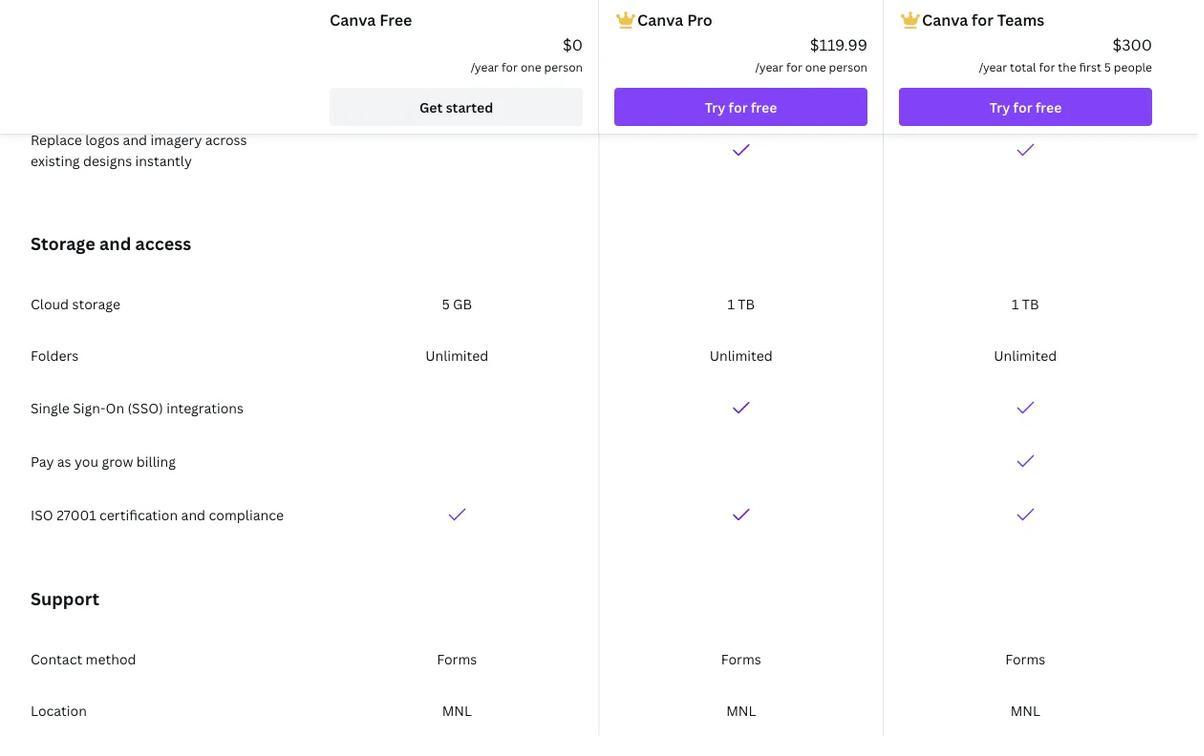 Task type: vqa. For each thing, say whether or not it's contained in the screenshot.
Design in Design How to use a green screen: A beginner's guide
no



Task type: locate. For each thing, give the bounding box(es) containing it.
0 horizontal spatial try for free
[[705, 98, 777, 116]]

for inside $300 /year total for the first 5 people
[[1039, 59, 1055, 75]]

gb
[[453, 295, 472, 313]]

$300 /year total for the first 5 people
[[979, 34, 1152, 75]]

person inside $0 /year for one person
[[544, 59, 583, 75]]

1 vertical spatial and
[[99, 232, 131, 255]]

teams
[[997, 10, 1045, 30]]

2 1 tb from the left
[[1012, 295, 1039, 313]]

2 canva from the left
[[637, 10, 683, 30]]

2 horizontal spatial mnl
[[1011, 702, 1040, 720]]

people
[[1114, 59, 1152, 75]]

2 horizontal spatial canva
[[922, 10, 968, 30]]

0 horizontal spatial unlimited
[[425, 346, 489, 365]]

one inside $119.99 /year for one person
[[805, 59, 826, 75]]

started
[[446, 98, 493, 116]]

1 horizontal spatial one
[[805, 59, 826, 75]]

0 vertical spatial 5
[[1104, 59, 1111, 75]]

one down "$119.99"
[[805, 59, 826, 75]]

27001
[[57, 506, 96, 524]]

0 horizontal spatial 1
[[728, 295, 735, 313]]

1 horizontal spatial /year
[[755, 59, 784, 75]]

folders
[[31, 346, 79, 365]]

try for free down $119.99 /year for one person at top
[[705, 98, 777, 116]]

person for $0
[[544, 59, 583, 75]]

tb
[[738, 295, 755, 313], [1022, 295, 1039, 313]]

/year inside $119.99 /year for one person
[[755, 59, 784, 75]]

try for free for canva pro
[[705, 98, 777, 116]]

unlimited
[[425, 346, 489, 365], [710, 346, 773, 365], [994, 346, 1057, 365]]

/year inside $300 /year total for the first 5 people
[[979, 59, 1007, 75]]

1 horizontal spatial 1
[[1012, 295, 1019, 313]]

1 horizontal spatial canva
[[637, 10, 683, 30]]

1 /year from the left
[[471, 59, 499, 75]]

1 forms from the left
[[437, 650, 477, 668]]

2 unlimited from the left
[[710, 346, 773, 365]]

one inside $0 /year for one person
[[521, 59, 541, 75]]

method
[[86, 650, 136, 668]]

1 person from the left
[[544, 59, 583, 75]]

3 canva from the left
[[922, 10, 968, 30]]

/year for $300
[[979, 59, 1007, 75]]

1 horizontal spatial 5
[[1104, 59, 1111, 75]]

/year inside $0 /year for one person
[[471, 59, 499, 75]]

and
[[123, 130, 147, 149], [99, 232, 131, 255], [181, 506, 206, 524]]

and left compliance
[[181, 506, 206, 524]]

try for free down the total
[[990, 98, 1062, 116]]

2 forms from the left
[[721, 650, 761, 668]]

1 unlimited from the left
[[425, 346, 489, 365]]

5 inside $300 /year total for the first 5 people
[[1104, 59, 1111, 75]]

1 horizontal spatial 1 tb
[[1012, 295, 1039, 313]]

2 try for free from the left
[[990, 98, 1062, 116]]

access
[[135, 232, 191, 255]]

0 horizontal spatial forms
[[437, 650, 477, 668]]

/year for $119.99
[[755, 59, 784, 75]]

1 horizontal spatial unlimited
[[710, 346, 773, 365]]

forms
[[437, 650, 477, 668], [721, 650, 761, 668], [1005, 650, 1046, 668]]

1 horizontal spatial person
[[829, 59, 868, 75]]

0 horizontal spatial one
[[521, 59, 541, 75]]

2 try from the left
[[990, 98, 1010, 116]]

person inside $119.99 /year for one person
[[829, 59, 868, 75]]

1 horizontal spatial try
[[990, 98, 1010, 116]]

integrations
[[166, 399, 244, 417]]

designs
[[83, 151, 132, 170]]

canva for canva for teams
[[922, 10, 968, 30]]

canva left free on the left
[[330, 10, 376, 30]]

canva free
[[330, 10, 412, 30]]

2 person from the left
[[829, 59, 868, 75]]

2 1 from the left
[[1012, 295, 1019, 313]]

1 horizontal spatial try for free
[[990, 98, 1062, 116]]

3 /year from the left
[[979, 59, 1007, 75]]

0 horizontal spatial try for free button
[[614, 88, 868, 126]]

person down "$119.99"
[[829, 59, 868, 75]]

try
[[705, 98, 725, 116], [990, 98, 1010, 116]]

as
[[57, 452, 71, 471]]

0 horizontal spatial 1 tb
[[728, 295, 755, 313]]

1 try for free button from the left
[[614, 88, 868, 126]]

1 horizontal spatial forms
[[721, 650, 761, 668]]

try down the total
[[990, 98, 1010, 116]]

/year
[[471, 59, 499, 75], [755, 59, 784, 75], [979, 59, 1007, 75]]

2 try for free button from the left
[[899, 88, 1152, 126]]

and left access
[[99, 232, 131, 255]]

iso
[[31, 506, 53, 524]]

0 vertical spatial and
[[123, 130, 147, 149]]

free down the on the top right
[[1036, 98, 1062, 116]]

1 tb
[[728, 295, 755, 313], [1012, 295, 1039, 313]]

1 horizontal spatial mnl
[[726, 702, 756, 720]]

1 try for free from the left
[[705, 98, 777, 116]]

0 horizontal spatial person
[[544, 59, 583, 75]]

0 horizontal spatial mnl
[[442, 702, 472, 720]]

0 horizontal spatial 5
[[442, 295, 450, 313]]

0 horizontal spatial canva
[[330, 10, 376, 30]]

2 horizontal spatial forms
[[1005, 650, 1046, 668]]

mnl
[[442, 702, 472, 720], [726, 702, 756, 720], [1011, 702, 1040, 720]]

3 mnl from the left
[[1011, 702, 1040, 720]]

one for $0
[[521, 59, 541, 75]]

free down $119.99 /year for one person at top
[[751, 98, 777, 116]]

$119.99 /year for one person
[[755, 34, 868, 75]]

pay
[[31, 452, 54, 471]]

0 horizontal spatial /year
[[471, 59, 499, 75]]

1 tb from the left
[[738, 295, 755, 313]]

1 free from the left
[[751, 98, 777, 116]]

one up get started button
[[521, 59, 541, 75]]

1 try from the left
[[705, 98, 725, 116]]

0 horizontal spatial free
[[751, 98, 777, 116]]

pro
[[687, 10, 713, 30]]

and right logos
[[123, 130, 147, 149]]

(sso)
[[128, 399, 163, 417]]

0 horizontal spatial tb
[[738, 295, 755, 313]]

2 horizontal spatial unlimited
[[994, 346, 1057, 365]]

try for free button down $119.99 /year for one person at top
[[614, 88, 868, 126]]

5 right first
[[1104, 59, 1111, 75]]

2 horizontal spatial /year
[[979, 59, 1007, 75]]

person down $0
[[544, 59, 583, 75]]

you
[[75, 452, 98, 471]]

try for free button down the total
[[899, 88, 1152, 126]]

1 vertical spatial 5
[[442, 295, 450, 313]]

canva
[[330, 10, 376, 30], [637, 10, 683, 30], [922, 10, 968, 30]]

1 horizontal spatial try for free button
[[899, 88, 1152, 126]]

pay as you grow billing
[[31, 452, 176, 471]]

canva left 'teams'
[[922, 10, 968, 30]]

storage and access
[[31, 232, 191, 255]]

1 canva from the left
[[330, 10, 376, 30]]

person
[[544, 59, 583, 75], [829, 59, 868, 75]]

5 left gb at the top
[[442, 295, 450, 313]]

logos
[[85, 130, 120, 149]]

1 horizontal spatial tb
[[1022, 295, 1039, 313]]

$0 /year for one person
[[471, 34, 583, 75]]

storage
[[31, 232, 95, 255]]

5
[[1104, 59, 1111, 75], [442, 295, 450, 313]]

2 free from the left
[[1036, 98, 1062, 116]]

0 horizontal spatial try
[[705, 98, 725, 116]]

2 /year from the left
[[755, 59, 784, 75]]

1
[[728, 295, 735, 313], [1012, 295, 1019, 313]]

2 one from the left
[[805, 59, 826, 75]]

1 horizontal spatial free
[[1036, 98, 1062, 116]]

1 mnl from the left
[[442, 702, 472, 720]]

iso 27001 certification and compliance
[[31, 506, 284, 524]]

canva left pro
[[637, 10, 683, 30]]

try for free for canva for teams
[[990, 98, 1062, 116]]

try for free button
[[614, 88, 868, 126], [899, 88, 1152, 126]]

free
[[751, 98, 777, 116], [1036, 98, 1062, 116]]

instantly
[[135, 151, 192, 170]]

1 one from the left
[[521, 59, 541, 75]]

one
[[521, 59, 541, 75], [805, 59, 826, 75]]

for
[[972, 10, 994, 30], [502, 59, 518, 75], [786, 59, 803, 75], [1039, 59, 1055, 75], [729, 98, 748, 116], [1013, 98, 1032, 116]]

try down pro
[[705, 98, 725, 116]]

try for free
[[705, 98, 777, 116], [990, 98, 1062, 116]]



Task type: describe. For each thing, give the bounding box(es) containing it.
canva for teams
[[922, 10, 1045, 30]]

3 forms from the left
[[1005, 650, 1046, 668]]

contact method
[[31, 650, 136, 668]]

$119.99
[[810, 34, 868, 55]]

free
[[379, 10, 412, 30]]

across
[[205, 130, 247, 149]]

try for for
[[990, 98, 1010, 116]]

for inside $119.99 /year for one person
[[786, 59, 803, 75]]

2 mnl from the left
[[726, 702, 756, 720]]

1 1 from the left
[[728, 295, 735, 313]]

single
[[31, 399, 70, 417]]

sign-
[[73, 399, 106, 417]]

single sign-on (sso) integrations
[[31, 399, 244, 417]]

cloud storage
[[31, 295, 120, 313]]

for inside $0 /year for one person
[[502, 59, 518, 75]]

certification
[[99, 506, 178, 524]]

get
[[419, 98, 443, 116]]

$300
[[1113, 34, 1152, 55]]

the
[[1058, 59, 1076, 75]]

free for $119.99
[[751, 98, 777, 116]]

and inside replace logos and imagery across existing designs instantly
[[123, 130, 147, 149]]

support
[[31, 587, 99, 611]]

get started button
[[330, 88, 583, 126]]

canva pro
[[637, 10, 713, 30]]

2 tb from the left
[[1022, 295, 1039, 313]]

2 vertical spatial and
[[181, 506, 206, 524]]

canva for canva pro
[[637, 10, 683, 30]]

replace
[[31, 130, 82, 149]]

on
[[106, 399, 124, 417]]

free for $300
[[1036, 98, 1062, 116]]

try for pro
[[705, 98, 725, 116]]

5 gb
[[442, 295, 472, 313]]

compliance
[[209, 506, 284, 524]]

location
[[31, 702, 87, 720]]

billing
[[136, 452, 176, 471]]

1 1 tb from the left
[[728, 295, 755, 313]]

existing
[[31, 151, 80, 170]]

storage
[[72, 295, 120, 313]]

get started
[[419, 98, 493, 116]]

contact
[[31, 650, 82, 668]]

one for $119.99
[[805, 59, 826, 75]]

cloud
[[31, 295, 69, 313]]

3 unlimited from the left
[[994, 346, 1057, 365]]

grow
[[102, 452, 133, 471]]

total
[[1010, 59, 1036, 75]]

first
[[1079, 59, 1102, 75]]

imagery
[[151, 130, 202, 149]]

try for free button for canva pro
[[614, 88, 868, 126]]

$0
[[563, 34, 583, 55]]

person for $119.99
[[829, 59, 868, 75]]

/year for $0
[[471, 59, 499, 75]]

try for free button for canva for teams
[[899, 88, 1152, 126]]

replace logos and imagery across existing designs instantly
[[31, 130, 247, 170]]

canva for canva free
[[330, 10, 376, 30]]



